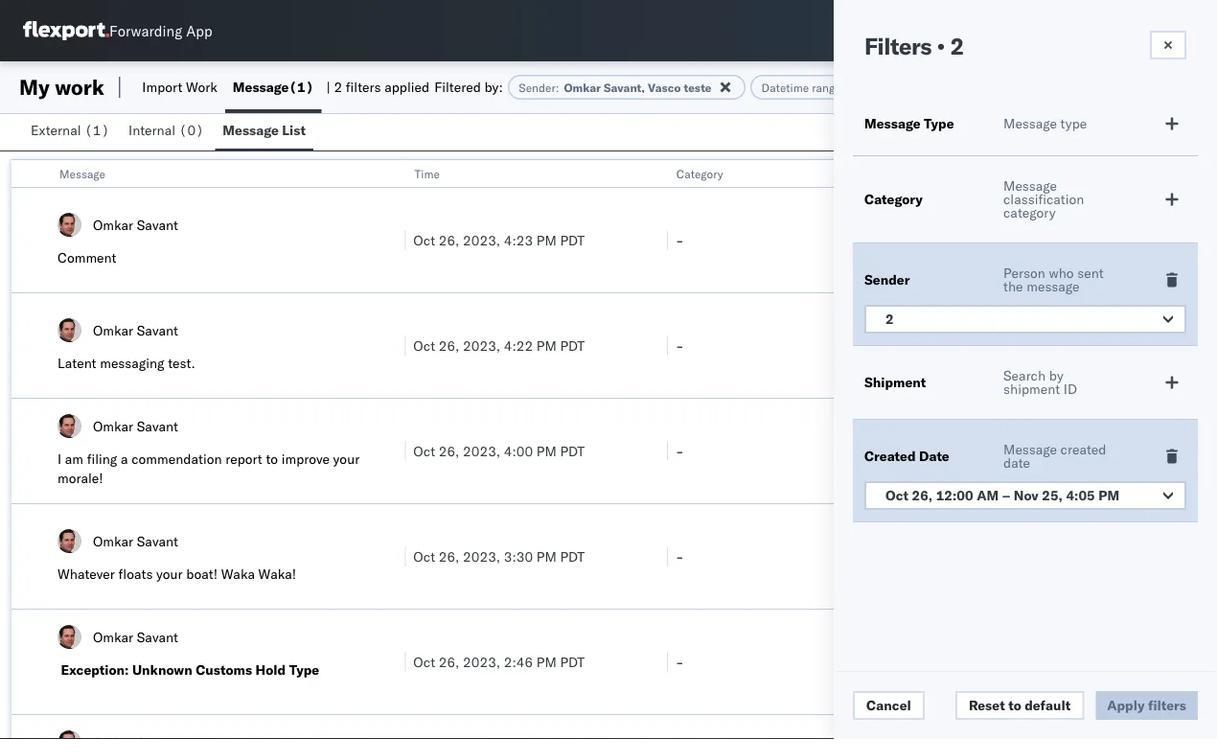 Task type: describe. For each thing, give the bounding box(es) containing it.
0 vertical spatial category
[[677, 166, 724, 181]]

savant for i
[[137, 418, 178, 434]]

range
[[812, 80, 841, 94]]

oct 26, 2023, 2:46 pm pdt
[[414, 653, 585, 670]]

datetime
[[762, 80, 809, 94]]

12:00
[[936, 487, 974, 504]]

oct 26, 2023, 4:00 pm pdt
[[414, 442, 585, 459]]

26, for oct 26, 2023, 3:30 pm pdt
[[439, 548, 460, 565]]

message for message type
[[1004, 115, 1058, 132]]

pm for oct 26, 2023, 4:22 pm pdt
[[537, 337, 557, 354]]

exception: unknown customs hold type
[[61, 662, 320, 678]]

message created date
[[1004, 441, 1107, 471]]

26, for oct 26, 2023, 4:23 pm pdt
[[439, 232, 460, 248]]

Search Shipments (/) text field
[[850, 16, 1036, 45]]

latent
[[58, 355, 96, 372]]

reset to default
[[969, 697, 1071, 714]]

flex- for oct 26, 2023, 4:00 pm pdt
[[938, 442, 978, 459]]

2023, for 4:22
[[463, 337, 501, 354]]

2 inside button
[[886, 311, 894, 327]]

oct for oct 26, 2023, 4:23 pm pdt
[[414, 232, 435, 248]]

- for oct 26, 2023, 4:22 pm pdt
[[676, 337, 684, 354]]

pm for oct 26, 2023, 2:46 pm pdt
[[537, 653, 557, 670]]

sender : omkar savant, vasco teste
[[519, 80, 712, 94]]

2023, for 4:23
[[463, 232, 501, 248]]

oct for oct 26, 12:00 am – nov 25, 4:05 pm
[[886, 487, 909, 504]]

–
[[1003, 487, 1011, 504]]

floats
[[118, 566, 153, 582]]

oct for oct 26, 2023, 2:46 pm pdt
[[414, 653, 435, 670]]

whatever floats your boat! waka waka!
[[58, 566, 296, 582]]

25,
[[1042, 487, 1063, 504]]

latent messaging test.
[[58, 355, 195, 372]]

shipment
[[1004, 381, 1061, 397]]

message classification category
[[1004, 177, 1085, 221]]

pm for oct 26, 2023, 4:23 pm pdt
[[537, 232, 557, 248]]

cancel button
[[853, 691, 925, 720]]

classification
[[1004, 191, 1085, 208]]

customs
[[196, 662, 252, 678]]

internal (0) button
[[121, 113, 215, 151]]

am
[[977, 487, 999, 504]]

- for oct 26, 2023, 3:30 pm pdt
[[676, 548, 684, 565]]

work for my
[[55, 74, 104, 100]]

oct 26, 2023, 4:22 pm pdt
[[414, 337, 585, 354]]

0 vertical spatial type
[[924, 115, 955, 132]]

omkar for latent
[[93, 322, 133, 338]]

flex- for oct 26, 2023, 4:22 pm pdt
[[938, 337, 978, 354]]

person
[[1004, 265, 1046, 281]]

omkar savant for whatever
[[93, 533, 178, 549]]

(1) for message (1)
[[289, 79, 314, 95]]

import work
[[142, 79, 217, 95]]

omkar for i
[[93, 418, 133, 434]]

3:30
[[504, 548, 533, 565]]

the
[[1004, 278, 1024, 295]]

(0)
[[179, 122, 204, 139]]

id
[[1064, 381, 1078, 397]]

date
[[1004, 454, 1031, 471]]

forwarding
[[109, 22, 182, 40]]

internal (0)
[[129, 122, 204, 139]]

458574 for oct 26, 2023, 4:23 pm pdt
[[978, 232, 1028, 248]]

applied
[[385, 79, 430, 95]]

flex- for oct 26, 2023, 4:23 pm pdt
[[938, 232, 978, 248]]

26, for oct 26, 2023, 2:46 pm pdt
[[439, 653, 460, 670]]

2:46
[[504, 653, 533, 670]]

hold
[[256, 662, 286, 678]]

0 horizontal spatial 2
[[334, 79, 342, 95]]

am
[[65, 451, 83, 467]]

message list button
[[215, 113, 314, 151]]

oct for oct 26, 2023, 3:30 pm pdt
[[414, 548, 435, 565]]

morale!
[[58, 470, 103, 487]]

26, for oct 26, 12:00 am – nov 25, 4:05 pm
[[912, 487, 933, 504]]

commendation
[[132, 451, 222, 467]]

4:00
[[504, 442, 533, 459]]

time
[[415, 166, 440, 181]]

app
[[186, 22, 213, 40]]

list
[[282, 122, 306, 139]]

savant for whatever
[[137, 533, 178, 549]]

1 horizontal spatial category
[[865, 191, 923, 208]]

teste
[[684, 80, 712, 94]]

internal
[[129, 122, 176, 139]]

external (1)
[[31, 122, 110, 139]]

reset to default button
[[956, 691, 1085, 720]]

omkar savant for exception:
[[93, 628, 178, 645]]

omkar for exception:
[[93, 628, 133, 645]]

resize handle column header for related work item/shipment
[[1169, 160, 1192, 739]]

external
[[31, 122, 81, 139]]

message type
[[865, 115, 955, 132]]

waka
[[221, 566, 255, 582]]

flex- 458574 for oct 26, 2023, 4:23 pm pdt
[[938, 232, 1028, 248]]

message for message
[[59, 166, 105, 181]]

test.
[[168, 355, 195, 372]]

omkar for whatever
[[93, 533, 133, 549]]

item/shipment
[[1010, 166, 1089, 181]]

cancel
[[867, 697, 912, 714]]

| 2 filters applied filtered by:
[[326, 79, 503, 95]]

pm for oct 26, 2023, 4:00 pm pdt
[[537, 442, 557, 459]]

nov
[[1014, 487, 1039, 504]]

import
[[142, 79, 182, 95]]

date
[[920, 448, 950, 465]]

to inside reset to default button
[[1009, 697, 1022, 714]]

related work item/shipment
[[939, 166, 1089, 181]]

- for oct 26, 2023, 4:00 pm pdt
[[676, 442, 684, 459]]

omkar for comment
[[93, 216, 133, 233]]

resize handle column header for message
[[382, 160, 405, 739]]

comment
[[58, 249, 116, 266]]

related
[[939, 166, 979, 181]]

message for message created date
[[1004, 441, 1058, 458]]

message
[[1027, 278, 1080, 295]]

person who sent the message
[[1004, 265, 1104, 295]]

external (1) button
[[23, 113, 121, 151]]

improve
[[282, 451, 330, 467]]

work
[[186, 79, 217, 95]]

report
[[226, 451, 263, 467]]

waka!
[[258, 566, 296, 582]]

created
[[865, 448, 916, 465]]

savant,
[[604, 80, 645, 94]]

search by shipment id
[[1004, 367, 1078, 397]]

omkar savant for latent
[[93, 322, 178, 338]]

default
[[1025, 697, 1071, 714]]

work for related
[[982, 166, 1007, 181]]



Task type: vqa. For each thing, say whether or not it's contained in the screenshot.
"omkar savant" associated with Exception:
yes



Task type: locate. For each thing, give the bounding box(es) containing it.
resize handle column header
[[382, 160, 405, 739], [644, 160, 667, 739], [906, 160, 929, 739], [1169, 160, 1192, 739]]

flex- down 2 button at top
[[938, 337, 978, 354]]

work
[[55, 74, 104, 100], [982, 166, 1007, 181]]

26, left 12:00
[[912, 487, 933, 504]]

1 horizontal spatial type
[[924, 115, 955, 132]]

(1)
[[289, 79, 314, 95], [85, 122, 110, 139]]

4 - from the top
[[676, 548, 684, 565]]

2023, left 2:46
[[463, 653, 501, 670]]

pm right 4:05 at the right of page
[[1099, 487, 1120, 504]]

type
[[924, 115, 955, 132], [289, 662, 320, 678]]

2 - from the top
[[676, 337, 684, 354]]

(1) left |
[[289, 79, 314, 95]]

pdt right 4:22
[[560, 337, 585, 354]]

26, left 2:46
[[439, 653, 460, 670]]

created date
[[865, 448, 950, 465]]

- for oct 26, 2023, 2:46 pm pdt
[[676, 653, 684, 670]]

0 vertical spatial work
[[55, 74, 104, 100]]

pm right 2:46
[[537, 653, 557, 670]]

26, inside button
[[912, 487, 933, 504]]

message (1)
[[233, 79, 314, 95]]

2 resize handle column header from the left
[[644, 160, 667, 739]]

omkar savant for comment
[[93, 216, 178, 233]]

0 vertical spatial flex-
[[938, 232, 978, 248]]

flex- 1854269
[[938, 442, 1037, 459]]

type
[[1061, 115, 1088, 132]]

savant
[[137, 216, 178, 233], [137, 322, 178, 338], [137, 418, 178, 434], [137, 533, 178, 549], [137, 628, 178, 645]]

4:22
[[504, 337, 533, 354]]

pdt for oct 26, 2023, 4:00 pm pdt
[[560, 442, 585, 459]]

26, for oct 26, 2023, 4:00 pm pdt
[[439, 442, 460, 459]]

pdt right 4:00
[[560, 442, 585, 459]]

search
[[1004, 367, 1046, 384]]

1 horizontal spatial 2
[[886, 311, 894, 327]]

1 vertical spatial 2
[[334, 79, 342, 95]]

26, left 4:22
[[439, 337, 460, 354]]

message up "message list"
[[233, 79, 289, 95]]

sender
[[519, 80, 556, 94], [865, 271, 910, 288]]

pm
[[537, 232, 557, 248], [537, 337, 557, 354], [537, 442, 557, 459], [1099, 487, 1120, 504], [537, 548, 557, 565], [537, 653, 557, 670]]

1 vertical spatial category
[[865, 191, 923, 208]]

oct left 4:22
[[414, 337, 435, 354]]

message up "nov"
[[1004, 441, 1058, 458]]

omkar savant for i
[[93, 418, 178, 434]]

26, left 3:30
[[439, 548, 460, 565]]

1 omkar savant from the top
[[93, 216, 178, 233]]

savant for comment
[[137, 216, 178, 233]]

oct left 4:00
[[414, 442, 435, 459]]

type right the hold
[[289, 662, 320, 678]]

(1) right external
[[85, 122, 110, 139]]

2
[[951, 32, 964, 60], [334, 79, 342, 95], [886, 311, 894, 327]]

omkar up comment
[[93, 216, 133, 233]]

2023, left 4:23 in the top of the page
[[463, 232, 501, 248]]

message down external (1) button
[[59, 166, 105, 181]]

4 2023, from the top
[[463, 548, 501, 565]]

1 vertical spatial (1)
[[85, 122, 110, 139]]

savant up commendation
[[137, 418, 178, 434]]

savant down internal (0) button
[[137, 216, 178, 233]]

1 vertical spatial type
[[289, 662, 320, 678]]

0 vertical spatial your
[[333, 451, 360, 467]]

flexport. image
[[23, 21, 109, 40]]

omkar up floats
[[93, 533, 133, 549]]

458574 down category
[[978, 232, 1028, 248]]

message type
[[1004, 115, 1088, 132]]

1 pdt from the top
[[560, 232, 585, 248]]

omkar savant up floats
[[93, 533, 178, 549]]

oct down time
[[414, 232, 435, 248]]

1 horizontal spatial work
[[982, 166, 1007, 181]]

type up related
[[924, 115, 955, 132]]

2 458574 from the top
[[978, 337, 1028, 354]]

3 pdt from the top
[[560, 442, 585, 459]]

0 horizontal spatial sender
[[519, 80, 556, 94]]

•
[[937, 32, 945, 60]]

1 - from the top
[[676, 232, 684, 248]]

1 horizontal spatial to
[[1009, 697, 1022, 714]]

0 vertical spatial (1)
[[289, 79, 314, 95]]

message for message list
[[223, 122, 279, 139]]

(1) for external (1)
[[85, 122, 110, 139]]

resize handle column header for category
[[906, 160, 929, 739]]

2 horizontal spatial 2
[[951, 32, 964, 60]]

4 resize handle column header from the left
[[1169, 160, 1192, 739]]

flex- down related
[[938, 232, 978, 248]]

pdt for oct 26, 2023, 4:22 pm pdt
[[560, 337, 585, 354]]

oct 26, 12:00 am – nov 25, 4:05 pm
[[886, 487, 1120, 504]]

1854269
[[978, 442, 1037, 459]]

message for message classification category
[[1004, 177, 1058, 194]]

oct
[[414, 232, 435, 248], [414, 337, 435, 354], [414, 442, 435, 459], [886, 487, 909, 504], [414, 548, 435, 565], [414, 653, 435, 670]]

whatever
[[58, 566, 115, 582]]

: right datetime at the top right of the page
[[841, 80, 845, 94]]

0 vertical spatial 2
[[951, 32, 964, 60]]

message for message type
[[865, 115, 921, 132]]

filing
[[87, 451, 117, 467]]

2 vertical spatial 2
[[886, 311, 894, 327]]

my work
[[19, 74, 104, 100]]

filters • 2
[[865, 32, 964, 60]]

pdt right 3:30
[[560, 548, 585, 565]]

0 vertical spatial to
[[266, 451, 278, 467]]

4 pdt from the top
[[560, 548, 585, 565]]

3 resize handle column header from the left
[[906, 160, 929, 739]]

1 vertical spatial flex- 458574
[[938, 337, 1028, 354]]

resize handle column header for time
[[644, 160, 667, 739]]

savant up test. at the left of the page
[[137, 322, 178, 338]]

0 vertical spatial flex- 458574
[[938, 232, 1028, 248]]

message for message (1)
[[233, 79, 289, 95]]

0 vertical spatial 458574
[[978, 232, 1028, 248]]

pdt for oct 26, 2023, 3:30 pm pdt
[[560, 548, 585, 565]]

omkar savant up messaging
[[93, 322, 178, 338]]

filters
[[346, 79, 381, 95]]

5 2023, from the top
[[463, 653, 501, 670]]

1 vertical spatial flex-
[[938, 337, 978, 354]]

: right by:
[[556, 80, 559, 94]]

1 vertical spatial sender
[[865, 271, 910, 288]]

1 2023, from the top
[[463, 232, 501, 248]]

savant for latent
[[137, 322, 178, 338]]

2 flex- from the top
[[938, 337, 978, 354]]

flex- up 12:00
[[938, 442, 978, 459]]

work right related
[[982, 166, 1007, 181]]

to inside i am filing a commendation report to improve your morale!
[[266, 451, 278, 467]]

26, left 4:00
[[439, 442, 460, 459]]

reset
[[969, 697, 1006, 714]]

omkar savant up a
[[93, 418, 178, 434]]

2 vertical spatial flex-
[[938, 442, 978, 459]]

omkar
[[564, 80, 601, 94], [93, 216, 133, 233], [93, 322, 133, 338], [93, 418, 133, 434], [93, 533, 133, 549], [93, 628, 133, 645]]

oct 26, 12:00 am – nov 25, 4:05 pm button
[[865, 481, 1187, 510]]

message
[[233, 79, 289, 95], [865, 115, 921, 132], [1004, 115, 1058, 132], [223, 122, 279, 139], [59, 166, 105, 181], [1004, 177, 1058, 194], [1004, 441, 1058, 458]]

oct down created on the bottom of the page
[[886, 487, 909, 504]]

2023, for 3:30
[[463, 548, 501, 565]]

0 vertical spatial sender
[[519, 80, 556, 94]]

1 horizontal spatial (1)
[[289, 79, 314, 95]]

1 flex- 458574 from the top
[[938, 232, 1028, 248]]

5 savant from the top
[[137, 628, 178, 645]]

26, for oct 26, 2023, 4:22 pm pdt
[[439, 337, 460, 354]]

pm inside button
[[1099, 487, 1120, 504]]

flex- 458574
[[938, 232, 1028, 248], [938, 337, 1028, 354]]

458574 down 2 button at top
[[978, 337, 1028, 354]]

exception:
[[61, 662, 129, 678]]

by:
[[485, 79, 503, 95]]

oct left 3:30
[[414, 548, 435, 565]]

2023,
[[463, 232, 501, 248], [463, 337, 501, 354], [463, 442, 501, 459], [463, 548, 501, 565], [463, 653, 501, 670]]

1 horizontal spatial :
[[841, 80, 845, 94]]

message inside message classification category
[[1004, 177, 1058, 194]]

:
[[556, 80, 559, 94], [841, 80, 845, 94]]

1 flex- from the top
[[938, 232, 978, 248]]

category down teste
[[677, 166, 724, 181]]

my
[[19, 74, 50, 100]]

0 horizontal spatial :
[[556, 80, 559, 94]]

your left "boat!"
[[156, 566, 183, 582]]

pm right 4:23 in the top of the page
[[537, 232, 557, 248]]

oct for oct 26, 2023, 4:00 pm pdt
[[414, 442, 435, 459]]

1 : from the left
[[556, 80, 559, 94]]

filtered
[[435, 79, 481, 95]]

pdt right 4:23 in the top of the page
[[560, 232, 585, 248]]

1 vertical spatial to
[[1009, 697, 1022, 714]]

category
[[677, 166, 724, 181], [865, 191, 923, 208]]

2023, left 4:22
[[463, 337, 501, 354]]

omkar left savant,
[[564, 80, 601, 94]]

2 button
[[865, 305, 1187, 334]]

2023, for 4:00
[[463, 442, 501, 459]]

message left the list
[[223, 122, 279, 139]]

2 omkar savant from the top
[[93, 322, 178, 338]]

0 horizontal spatial (1)
[[85, 122, 110, 139]]

1 458574 from the top
[[978, 232, 1028, 248]]

omkar up filing on the bottom of the page
[[93, 418, 133, 434]]

flex- 458574 for oct 26, 2023, 4:22 pm pdt
[[938, 337, 1028, 354]]

a
[[121, 451, 128, 467]]

message up category
[[1004, 177, 1058, 194]]

2 right '•'
[[951, 32, 964, 60]]

message inside message list button
[[223, 122, 279, 139]]

oct inside button
[[886, 487, 909, 504]]

oct 26, 2023, 3:30 pm pdt
[[414, 548, 585, 565]]

4 savant from the top
[[137, 533, 178, 549]]

sender for sender
[[865, 271, 910, 288]]

oct left 2:46
[[414, 653, 435, 670]]

sent
[[1078, 265, 1104, 281]]

pm right 3:30
[[537, 548, 557, 565]]

to right report at the bottom of the page
[[266, 451, 278, 467]]

your right improve
[[333, 451, 360, 467]]

2023, left 3:30
[[463, 548, 501, 565]]

unknown
[[132, 662, 192, 678]]

1 vertical spatial 458574
[[978, 337, 1028, 354]]

shipment
[[865, 374, 926, 391]]

oct for oct 26, 2023, 4:22 pm pdt
[[414, 337, 435, 354]]

2 savant from the top
[[137, 322, 178, 338]]

datetime range :
[[762, 80, 845, 94]]

2 up shipment
[[886, 311, 894, 327]]

boat!
[[186, 566, 218, 582]]

1 savant from the top
[[137, 216, 178, 233]]

4:05
[[1067, 487, 1096, 504]]

i
[[58, 451, 61, 467]]

by
[[1050, 367, 1064, 384]]

omkar savant up comment
[[93, 216, 178, 233]]

3 - from the top
[[676, 442, 684, 459]]

|
[[326, 79, 331, 95]]

5 omkar savant from the top
[[93, 628, 178, 645]]

forwarding app link
[[23, 21, 213, 40]]

forwarding app
[[109, 22, 213, 40]]

3 flex- from the top
[[938, 442, 978, 459]]

0 horizontal spatial to
[[266, 451, 278, 467]]

1 horizontal spatial sender
[[865, 271, 910, 288]]

26, left 4:23 in the top of the page
[[439, 232, 460, 248]]

5 pdt from the top
[[560, 653, 585, 670]]

message down the filters
[[865, 115, 921, 132]]

0 horizontal spatial your
[[156, 566, 183, 582]]

0 horizontal spatial work
[[55, 74, 104, 100]]

458574 for oct 26, 2023, 4:22 pm pdt
[[978, 337, 1028, 354]]

1 vertical spatial your
[[156, 566, 183, 582]]

2 : from the left
[[841, 80, 845, 94]]

2023, left 4:00
[[463, 442, 501, 459]]

pm right 4:22
[[537, 337, 557, 354]]

sender for sender : omkar savant, vasco teste
[[519, 80, 556, 94]]

to right reset
[[1009, 697, 1022, 714]]

flex-
[[938, 232, 978, 248], [938, 337, 978, 354], [938, 442, 978, 459]]

your inside i am filing a commendation report to improve your morale!
[[333, 451, 360, 467]]

pm for oct 26, 2023, 3:30 pm pdt
[[537, 548, 557, 565]]

savant up whatever floats your boat! waka waka!
[[137, 533, 178, 549]]

3 omkar savant from the top
[[93, 418, 178, 434]]

messaging
[[100, 355, 164, 372]]

1 horizontal spatial your
[[333, 451, 360, 467]]

2 right |
[[334, 79, 342, 95]]

0 horizontal spatial type
[[289, 662, 320, 678]]

2 flex- 458574 from the top
[[938, 337, 1028, 354]]

vasco
[[648, 80, 681, 94]]

omkar up exception:
[[93, 628, 133, 645]]

pdt right 2:46
[[560, 653, 585, 670]]

(1) inside button
[[85, 122, 110, 139]]

4:23
[[504, 232, 533, 248]]

omkar savant
[[93, 216, 178, 233], [93, 322, 178, 338], [93, 418, 178, 434], [93, 533, 178, 549], [93, 628, 178, 645]]

2 2023, from the top
[[463, 337, 501, 354]]

-
[[676, 232, 684, 248], [676, 337, 684, 354], [676, 442, 684, 459], [676, 548, 684, 565], [676, 653, 684, 670]]

1 vertical spatial work
[[982, 166, 1007, 181]]

- for oct 26, 2023, 4:23 pm pdt
[[676, 232, 684, 248]]

message left type
[[1004, 115, 1058, 132]]

created
[[1061, 441, 1107, 458]]

flex- 458574 down 2 button at top
[[938, 337, 1028, 354]]

3 savant from the top
[[137, 418, 178, 434]]

3 2023, from the top
[[463, 442, 501, 459]]

pdt for oct 26, 2023, 4:23 pm pdt
[[560, 232, 585, 248]]

message inside the message created date
[[1004, 441, 1058, 458]]

filters
[[865, 32, 932, 60]]

1 resize handle column header from the left
[[382, 160, 405, 739]]

savant for exception:
[[137, 628, 178, 645]]

4 omkar savant from the top
[[93, 533, 178, 549]]

pm right 4:00
[[537, 442, 557, 459]]

0 horizontal spatial category
[[677, 166, 724, 181]]

savant up the unknown on the bottom left of the page
[[137, 628, 178, 645]]

5 - from the top
[[676, 653, 684, 670]]

pdt for oct 26, 2023, 2:46 pm pdt
[[560, 653, 585, 670]]

import work button
[[135, 61, 225, 113]]

2 pdt from the top
[[560, 337, 585, 354]]

omkar up latent messaging test.
[[93, 322, 133, 338]]

omkar savant up the unknown on the bottom left of the page
[[93, 628, 178, 645]]

work up external (1)
[[55, 74, 104, 100]]

2023, for 2:46
[[463, 653, 501, 670]]

category down message type
[[865, 191, 923, 208]]

message list
[[223, 122, 306, 139]]

flex- 458574 up person
[[938, 232, 1028, 248]]



